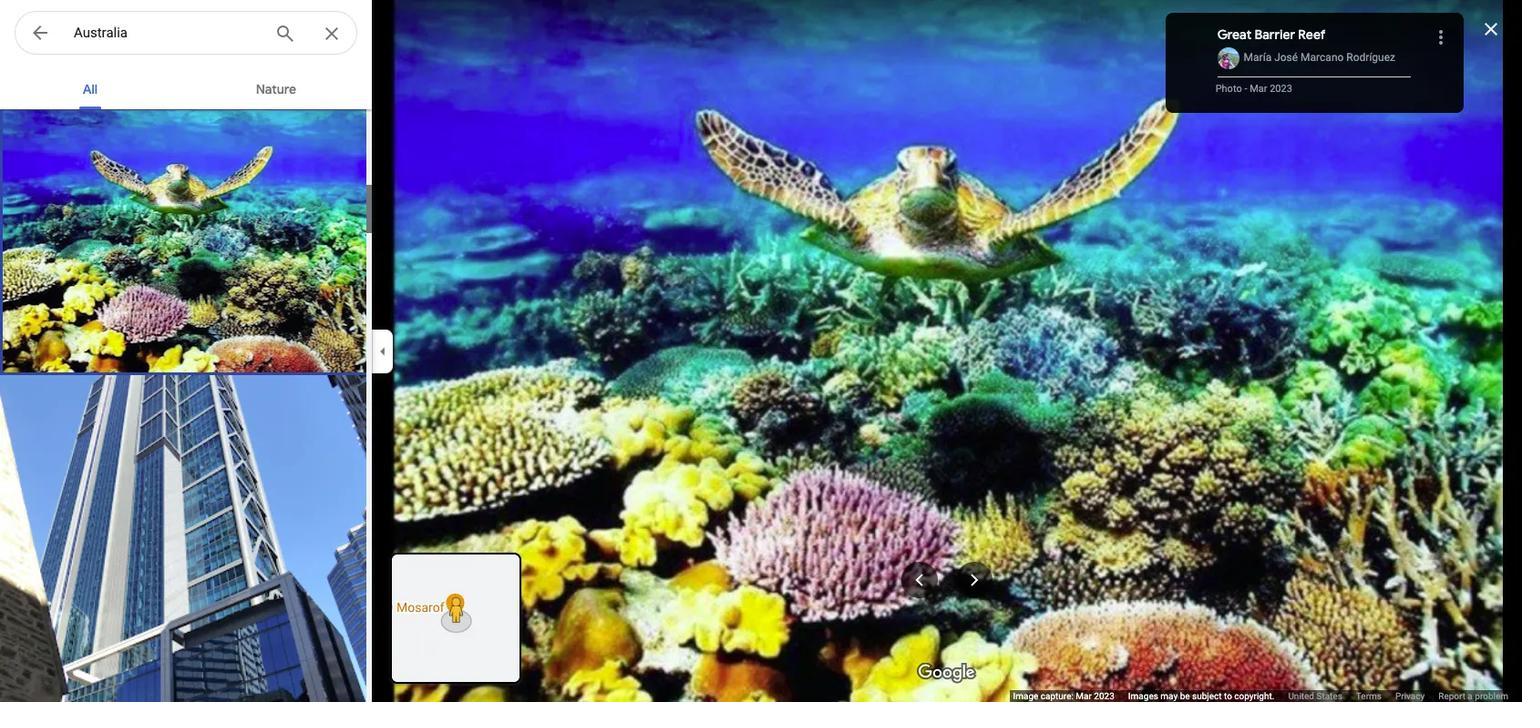 Task type: describe. For each thing, give the bounding box(es) containing it.
photo
[[1216, 83, 1242, 95]]

tab list inside google maps element
[[0, 66, 372, 109]]

all
[[83, 81, 98, 98]]

image
[[1013, 692, 1038, 702]]

mar for -
[[1250, 83, 1267, 95]]

2023 for photo - mar 2023
[[1270, 83, 1292, 95]]

a
[[1468, 692, 1473, 702]]

maría josé marcano rodríguez
[[1244, 51, 1395, 64]]

 search field
[[15, 11, 357, 58]]

united states button
[[1288, 691, 1342, 703]]

photo 4 image
[[0, 376, 370, 703]]

nature
[[256, 81, 296, 98]]

google maps element
[[0, 0, 1522, 703]]

none field inside australia field
[[74, 22, 260, 44]]

report a problem
[[1439, 692, 1508, 702]]

marcano
[[1301, 51, 1344, 64]]

photo - mar 2023
[[1216, 83, 1292, 95]]

terms
[[1356, 692, 1382, 702]]

report
[[1439, 692, 1466, 702]]

states
[[1317, 692, 1342, 702]]

subject
[[1192, 692, 1222, 702]]

united
[[1288, 692, 1314, 702]]

images may be subject to copyright.
[[1128, 692, 1275, 702]]

maría josé marcano rodríguez link
[[1244, 51, 1395, 64]]

problem
[[1475, 692, 1508, 702]]

to
[[1224, 692, 1232, 702]]

nature button
[[241, 66, 311, 109]]



Task type: locate. For each thing, give the bounding box(es) containing it.
may
[[1161, 692, 1178, 702]]

privacy
[[1395, 692, 1425, 702]]

rodríguez
[[1347, 51, 1395, 64]]

great
[[1217, 26, 1252, 43]]

1 vertical spatial mar
[[1076, 692, 1092, 702]]

-
[[1245, 83, 1247, 95]]

interactive map image
[[392, 555, 520, 683]]

josé
[[1274, 51, 1298, 64]]

copyright.
[[1234, 692, 1275, 702]]

2023 down josé
[[1270, 83, 1292, 95]]

footer
[[1013, 691, 1522, 703]]

None field
[[74, 22, 260, 44]]

0 vertical spatial mar
[[1250, 83, 1267, 95]]

mar for capture:
[[1076, 692, 1092, 702]]

tab list
[[0, 66, 372, 109]]

Australia field
[[15, 11, 357, 56]]

1 horizontal spatial mar
[[1250, 83, 1267, 95]]

mar
[[1250, 83, 1267, 95], [1076, 692, 1092, 702]]

terms button
[[1356, 691, 1382, 703]]

2023
[[1270, 83, 1292, 95], [1094, 692, 1115, 702]]

great barrier reef
[[1217, 26, 1326, 43]]

privacy button
[[1395, 691, 1425, 703]]

mar right -
[[1250, 83, 1267, 95]]

 button
[[15, 11, 66, 58]]

photos of australia main content
[[0, 66, 372, 703]]

capture:
[[1041, 692, 1074, 702]]

0 horizontal spatial 2023
[[1094, 692, 1115, 702]]

1 horizontal spatial 2023
[[1270, 83, 1292, 95]]

view maría josé marcano rodríguez's profile image
[[1217, 47, 1239, 69]]

mar right capture:
[[1076, 692, 1092, 702]]

be
[[1180, 692, 1190, 702]]

united states
[[1288, 692, 1342, 702]]

maría
[[1244, 51, 1272, 64]]

barrier
[[1255, 26, 1295, 43]]

0 vertical spatial 2023
[[1270, 83, 1292, 95]]

collapse side panel image
[[373, 341, 393, 361]]

report a problem link
[[1439, 691, 1508, 703]]

0 horizontal spatial mar
[[1076, 692, 1092, 702]]


[[29, 20, 51, 46]]

footer inside google maps element
[[1013, 691, 1522, 703]]

2023 for image capture: mar 2023
[[1094, 692, 1115, 702]]

images
[[1128, 692, 1158, 702]]

mar inside footer
[[1076, 692, 1092, 702]]

tab list containing all
[[0, 66, 372, 109]]

1 vertical spatial 2023
[[1094, 692, 1115, 702]]

footer containing image capture: mar 2023
[[1013, 691, 1522, 703]]

image capture: mar 2023
[[1013, 692, 1115, 702]]

2023 left images
[[1094, 692, 1115, 702]]

reef
[[1298, 26, 1326, 43]]

all button
[[61, 66, 119, 109]]



Task type: vqa. For each thing, say whether or not it's contained in the screenshot.
rightmost $992
no



